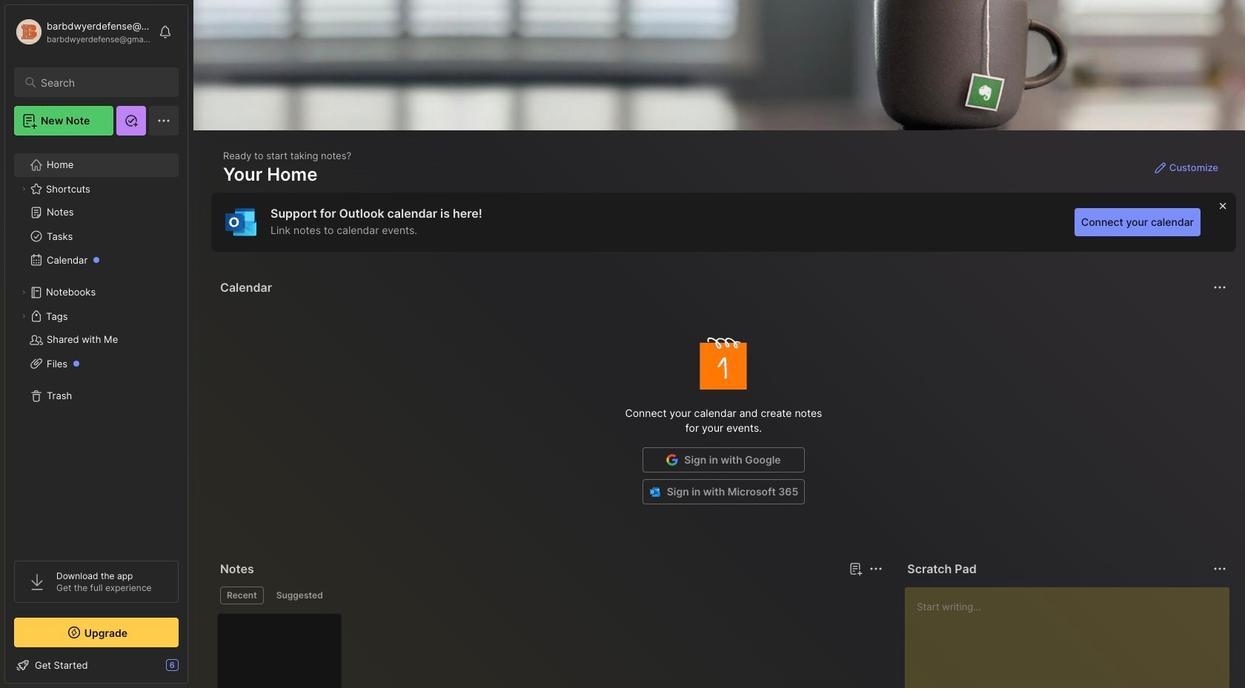 Task type: describe. For each thing, give the bounding box(es) containing it.
click to collapse image
[[187, 661, 198, 679]]

Account field
[[14, 17, 151, 47]]

Search text field
[[41, 76, 165, 90]]

expand tags image
[[19, 312, 28, 321]]

2 tab from the left
[[270, 587, 330, 605]]

none search field inside main element
[[41, 73, 165, 91]]

expand notebooks image
[[19, 288, 28, 297]]



Task type: locate. For each thing, give the bounding box(es) containing it.
tree
[[5, 145, 188, 548]]

Start writing… text field
[[917, 588, 1229, 689]]

More actions field
[[1210, 277, 1231, 298], [866, 559, 887, 580], [1210, 559, 1231, 580]]

Help and Learning task checklist field
[[5, 654, 188, 678]]

1 horizontal spatial tab
[[270, 587, 330, 605]]

None search field
[[41, 73, 165, 91]]

tree inside main element
[[5, 145, 188, 548]]

0 horizontal spatial tab
[[220, 587, 264, 605]]

tab
[[220, 587, 264, 605], [270, 587, 330, 605]]

1 tab from the left
[[220, 587, 264, 605]]

tab list
[[220, 587, 881, 605]]

more actions image
[[1211, 279, 1229, 297], [868, 561, 885, 578], [1211, 561, 1229, 578]]

main element
[[0, 0, 193, 689]]



Task type: vqa. For each thing, say whether or not it's contained in the screenshot.
"WHAT'S NEW" field
no



